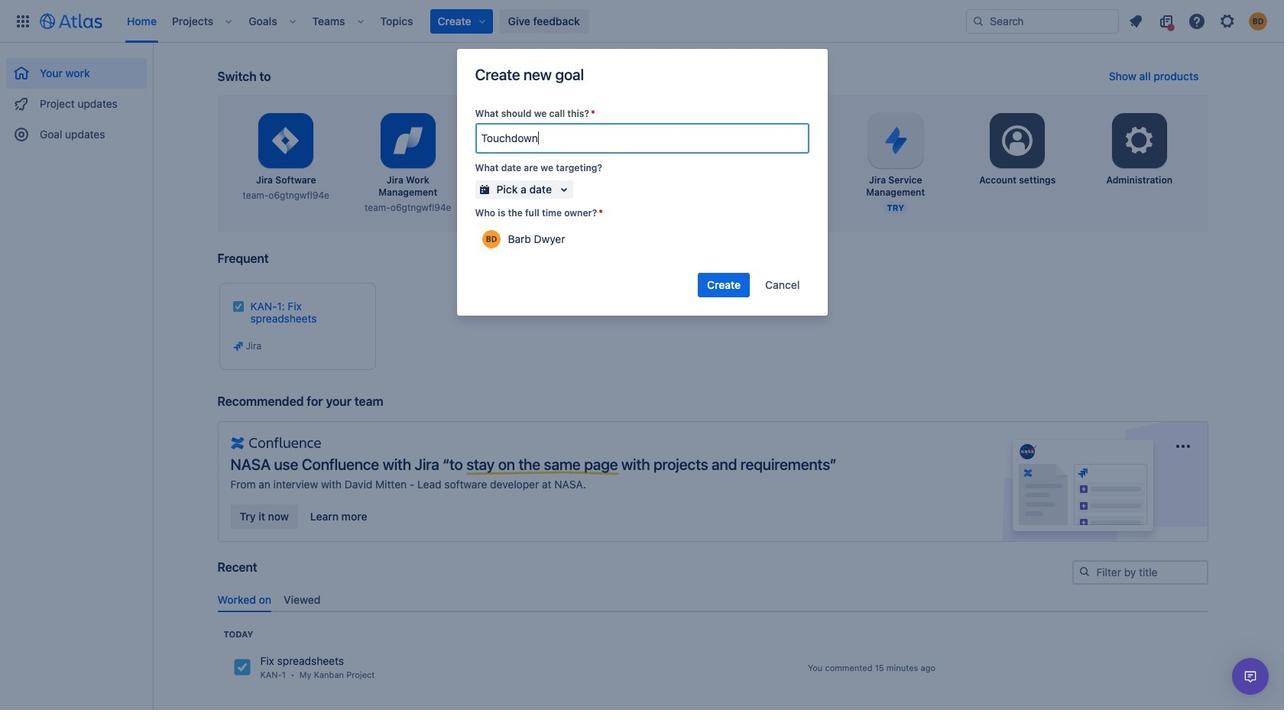 Task type: vqa. For each thing, say whether or not it's contained in the screenshot.
"Search for people and teams" icon
no



Task type: locate. For each thing, give the bounding box(es) containing it.
Filter by title field
[[1074, 562, 1207, 583]]

None search field
[[966, 9, 1119, 33]]

settings image
[[999, 122, 1036, 159], [1121, 122, 1158, 159]]

None field
[[477, 125, 808, 152]]

jira image
[[233, 658, 251, 677]]

2 settings image from the left
[[1121, 122, 1158, 159]]

open intercom messenger image
[[1241, 667, 1260, 686]]

heading
[[224, 628, 253, 640]]

group
[[6, 43, 147, 154]]

search image
[[972, 15, 985, 27]]

help image
[[1188, 12, 1206, 30]]

jira image
[[232, 340, 244, 352], [232, 340, 244, 352]]

top element
[[9, 0, 966, 42]]

0 horizontal spatial settings image
[[999, 122, 1036, 159]]

banner
[[0, 0, 1284, 43]]

tab list
[[211, 587, 1214, 612]]

confluence image
[[230, 434, 321, 453], [230, 434, 321, 453]]

cross-flow recommendation banner element
[[217, 394, 1208, 560]]

1 horizontal spatial settings image
[[1121, 122, 1158, 159]]



Task type: describe. For each thing, give the bounding box(es) containing it.
1 settings image from the left
[[999, 122, 1036, 159]]

Search field
[[966, 9, 1119, 33]]

search image
[[1078, 566, 1090, 578]]



